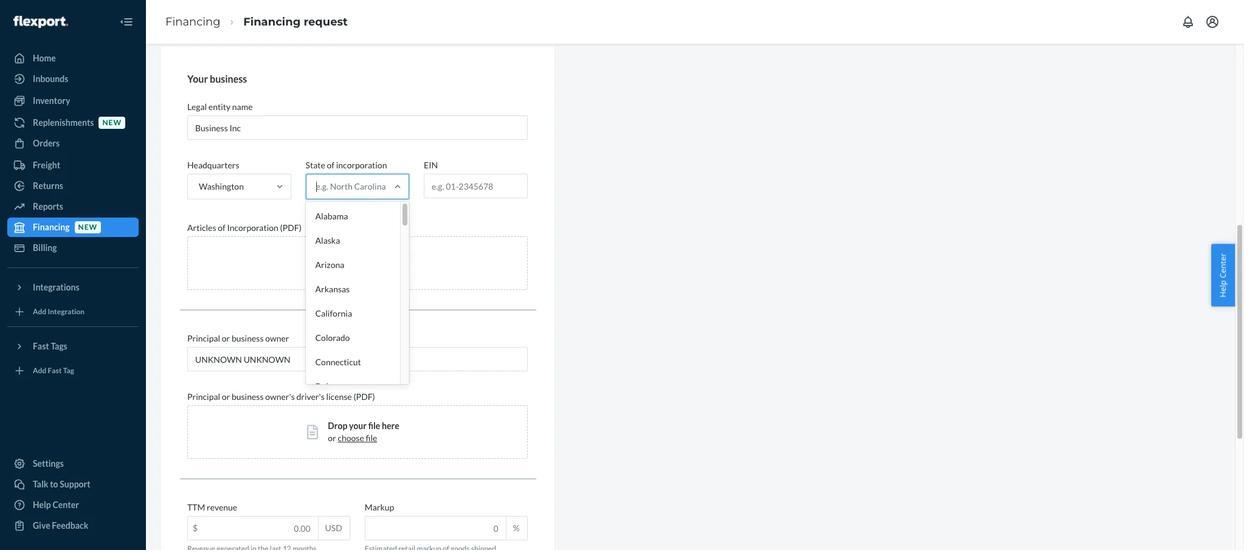 Task type: vqa. For each thing, say whether or not it's contained in the screenshot.
Non-compliance cases
no



Task type: locate. For each thing, give the bounding box(es) containing it.
drop your file here or choose file
[[328, 252, 400, 275], [328, 421, 400, 444]]

1 principal from the top
[[187, 334, 220, 344]]

breadcrumbs navigation
[[156, 4, 358, 40]]

fast inside dropdown button
[[33, 341, 49, 352]]

2 choose from the top
[[338, 433, 364, 444]]

financing for financing request
[[244, 15, 301, 28]]

reports link
[[7, 197, 139, 217]]

of
[[327, 160, 335, 170], [218, 223, 226, 233]]

0 vertical spatial business
[[210, 73, 247, 84]]

0 vertical spatial fast
[[33, 341, 49, 352]]

add left 'integration'
[[33, 308, 46, 317]]

1 vertical spatial here
[[382, 421, 400, 431]]

2 principal from the top
[[187, 392, 220, 402]]

new down reports link
[[78, 223, 97, 232]]

freight
[[33, 160, 60, 170]]

close navigation image
[[119, 15, 134, 29]]

file alt image
[[307, 256, 318, 271]]

1 horizontal spatial of
[[327, 160, 335, 170]]

1 vertical spatial help center
[[33, 500, 79, 510]]

financing
[[165, 15, 221, 28], [244, 15, 301, 28], [33, 222, 70, 232]]

arizona
[[315, 260, 345, 270]]

0 vertical spatial help
[[1218, 280, 1229, 297]]

billing
[[33, 243, 57, 253]]

0 vertical spatial help center
[[1218, 253, 1229, 297]]

help
[[1218, 280, 1229, 297], [33, 500, 51, 510]]

business for owner's
[[232, 392, 264, 402]]

0 vertical spatial your
[[349, 252, 367, 262]]

new
[[102, 118, 122, 127], [78, 223, 97, 232]]

2 drop from the top
[[328, 421, 348, 431]]

0 horizontal spatial new
[[78, 223, 97, 232]]

2 add from the top
[[33, 367, 46, 376]]

of right the articles on the top of page
[[218, 223, 226, 233]]

0 horizontal spatial of
[[218, 223, 226, 233]]

financing left the request
[[244, 15, 301, 28]]

financing down reports
[[33, 222, 70, 232]]

center
[[1218, 253, 1229, 278], [53, 500, 79, 510]]

here for articles of incorporation (pdf)
[[382, 252, 400, 262]]

integrations button
[[7, 278, 139, 298]]

1 vertical spatial principal
[[187, 392, 220, 402]]

name
[[232, 102, 253, 112]]

1 horizontal spatial help center
[[1218, 253, 1229, 297]]

freight link
[[7, 156, 139, 175]]

0 vertical spatial drop your file here or choose file
[[328, 252, 400, 275]]

principal or business owner
[[187, 334, 289, 344]]

returns
[[33, 181, 63, 191]]

your
[[349, 252, 367, 262], [349, 421, 367, 431]]

2 vertical spatial business
[[232, 392, 264, 402]]

drop for principal or business owner's driver's license (pdf)
[[328, 421, 348, 431]]

license
[[326, 392, 352, 402]]

alabama
[[315, 211, 348, 222]]

1 vertical spatial business
[[232, 334, 264, 344]]

fast
[[33, 341, 49, 352], [48, 367, 62, 376]]

markup
[[365, 503, 394, 513]]

business left owner's
[[232, 392, 264, 402]]

2 drop your file here or choose file from the top
[[328, 421, 400, 444]]

1 vertical spatial your
[[349, 421, 367, 431]]

choose for articles of incorporation (pdf)
[[338, 264, 364, 275]]

1 drop from the top
[[328, 252, 348, 262]]

of right the state at the left of the page
[[327, 160, 335, 170]]

0 vertical spatial drop
[[328, 252, 348, 262]]

0 vertical spatial center
[[1218, 253, 1229, 278]]

1 vertical spatial of
[[218, 223, 226, 233]]

colorado
[[315, 333, 350, 343]]

state
[[306, 160, 325, 170]]

home link
[[7, 49, 139, 68]]

1 your from the top
[[349, 252, 367, 262]]

$
[[193, 523, 198, 534]]

1 vertical spatial new
[[78, 223, 97, 232]]

0 vertical spatial here
[[382, 252, 400, 262]]

0 horizontal spatial help center
[[33, 500, 79, 510]]

business up legal entity name
[[210, 73, 247, 84]]

fast left the tags
[[33, 341, 49, 352]]

choose
[[338, 264, 364, 275], [338, 433, 364, 444]]

incorporation
[[227, 223, 279, 233]]

(pdf) right 'incorporation'
[[280, 223, 302, 233]]

drop down alaska
[[328, 252, 348, 262]]

orders link
[[7, 134, 139, 153]]

help center link
[[7, 496, 139, 515]]

add for add fast tag
[[33, 367, 46, 376]]

owner
[[265, 334, 289, 344]]

1 add from the top
[[33, 308, 46, 317]]

your for principal or business owner's driver's license (pdf)
[[349, 421, 367, 431]]

your right arizona
[[349, 252, 367, 262]]

2 your from the top
[[349, 421, 367, 431]]

or up the arkansas in the bottom left of the page
[[328, 264, 336, 275]]

add down fast tags
[[33, 367, 46, 376]]

your down the license
[[349, 421, 367, 431]]

0 horizontal spatial help
[[33, 500, 51, 510]]

or left the owner
[[222, 334, 230, 344]]

inventory
[[33, 96, 70, 106]]

add
[[33, 308, 46, 317], [33, 367, 46, 376]]

or
[[328, 264, 336, 275], [222, 334, 230, 344], [222, 392, 230, 402], [328, 433, 336, 444]]

(pdf)
[[280, 223, 302, 233], [354, 392, 375, 402]]

1 vertical spatial help
[[33, 500, 51, 510]]

replenishments
[[33, 117, 94, 128]]

0 vertical spatial add
[[33, 308, 46, 317]]

0 horizontal spatial center
[[53, 500, 79, 510]]

usd
[[325, 523, 342, 534]]

settings
[[33, 459, 64, 469]]

business
[[210, 73, 247, 84], [232, 334, 264, 344], [232, 392, 264, 402]]

business for owner
[[232, 334, 264, 344]]

support
[[60, 479, 90, 490]]

1 horizontal spatial (pdf)
[[354, 392, 375, 402]]

e.g. north carolina
[[316, 181, 386, 192]]

help center
[[1218, 253, 1229, 297], [33, 500, 79, 510]]

business left the owner
[[232, 334, 264, 344]]

1 horizontal spatial center
[[1218, 253, 1229, 278]]

articles
[[187, 223, 216, 233]]

1 vertical spatial choose
[[338, 433, 364, 444]]

entity
[[209, 102, 231, 112]]

0 vertical spatial choose
[[338, 264, 364, 275]]

fast tags
[[33, 341, 67, 352]]

0 horizontal spatial (pdf)
[[280, 223, 302, 233]]

alaska
[[315, 236, 340, 246]]

0 vertical spatial of
[[327, 160, 335, 170]]

1 horizontal spatial financing
[[165, 15, 221, 28]]

1 vertical spatial drop
[[328, 421, 348, 431]]

1 here from the top
[[382, 252, 400, 262]]

drop your file here or choose file down the license
[[328, 421, 400, 444]]

0 vertical spatial principal
[[187, 334, 220, 344]]

choose right file alt icon
[[338, 433, 364, 444]]

drop right file alt icon
[[328, 421, 348, 431]]

file
[[368, 252, 380, 262], [366, 264, 377, 275], [368, 421, 380, 431], [366, 433, 377, 444]]

give feedback
[[33, 521, 88, 531]]

1 drop your file here or choose file from the top
[[328, 252, 400, 275]]

talk to support
[[33, 479, 90, 490]]

choose up the arkansas in the bottom left of the page
[[338, 264, 364, 275]]

financing up your
[[165, 15, 221, 28]]

fast left tag
[[48, 367, 62, 376]]

returns link
[[7, 176, 139, 196]]

open account menu image
[[1206, 15, 1220, 29]]

1 vertical spatial center
[[53, 500, 79, 510]]

principal
[[187, 334, 220, 344], [187, 392, 220, 402]]

drop your file here or choose file up the arkansas in the bottom left of the page
[[328, 252, 400, 275]]

1 horizontal spatial help
[[1218, 280, 1229, 297]]

1 vertical spatial drop your file here or choose file
[[328, 421, 400, 444]]

ttm
[[187, 503, 205, 513]]

ein
[[424, 160, 438, 170]]

2 horizontal spatial financing
[[244, 15, 301, 28]]

driver's
[[297, 392, 325, 402]]

0 vertical spatial new
[[102, 118, 122, 127]]

0 vertical spatial (pdf)
[[280, 223, 302, 233]]

drop
[[328, 252, 348, 262], [328, 421, 348, 431]]

1 vertical spatial add
[[33, 367, 46, 376]]

settings link
[[7, 454, 139, 474]]

north
[[330, 181, 353, 192]]

2 here from the top
[[382, 421, 400, 431]]

new up orders link
[[102, 118, 122, 127]]

1 choose from the top
[[338, 264, 364, 275]]

(pdf) right the license
[[354, 392, 375, 402]]

incorporation
[[336, 160, 387, 170]]

1 horizontal spatial new
[[102, 118, 122, 127]]



Task type: describe. For each thing, give the bounding box(es) containing it.
e.g. Intense Incense inc. field
[[187, 116, 528, 140]]

of for state
[[327, 160, 335, 170]]

articles of incorporation (pdf)
[[187, 223, 302, 233]]

request
[[304, 15, 348, 28]]

talk to support button
[[7, 475, 139, 495]]

flexport logo image
[[13, 16, 68, 28]]

tags
[[51, 341, 67, 352]]

principal for principal or business owner
[[187, 334, 220, 344]]

0 text field
[[366, 517, 506, 540]]

add integration
[[33, 308, 85, 317]]

add fast tag link
[[7, 361, 139, 381]]

or left owner's
[[222, 392, 230, 402]]

inbounds
[[33, 74, 68, 84]]

help center inside button
[[1218, 253, 1229, 297]]

center inside help center button
[[1218, 253, 1229, 278]]

here for principal or business owner's driver's license (pdf)
[[382, 421, 400, 431]]

headquarters
[[187, 160, 239, 170]]

revenue
[[207, 503, 237, 513]]

principal for principal or business owner's driver's license (pdf)
[[187, 392, 220, 402]]

carolina
[[354, 181, 386, 192]]

arkansas
[[315, 284, 350, 295]]

california
[[315, 309, 352, 319]]

washington
[[199, 181, 244, 192]]

e.g.
[[316, 181, 329, 192]]

financing for financing link
[[165, 15, 221, 28]]

your for articles of incorporation (pdf)
[[349, 252, 367, 262]]

your business
[[187, 73, 247, 84]]

0 horizontal spatial financing
[[33, 222, 70, 232]]

drop your file here or choose file for articles of incorporation (pdf)
[[328, 252, 400, 275]]

file alt image
[[307, 425, 318, 440]]

add for add integration
[[33, 308, 46, 317]]

billing link
[[7, 238, 139, 258]]

legal
[[187, 102, 207, 112]]

financing request
[[244, 15, 348, 28]]

choose for principal or business owner's driver's license (pdf)
[[338, 433, 364, 444]]

integration
[[48, 308, 85, 317]]

help inside button
[[1218, 280, 1229, 297]]

connecticut
[[315, 357, 361, 368]]

integrations
[[33, 282, 79, 293]]

your
[[187, 73, 208, 84]]

delaware
[[315, 382, 352, 392]]

state of incorporation
[[306, 160, 387, 170]]

help center button
[[1212, 244, 1236, 307]]

financing request link
[[244, 15, 348, 28]]

or right file alt icon
[[328, 433, 336, 444]]

new for financing
[[78, 223, 97, 232]]

tag
[[63, 367, 74, 376]]

reports
[[33, 201, 63, 212]]

e.g. 01-2345678 text field
[[425, 175, 527, 198]]

%
[[513, 523, 520, 534]]

add integration link
[[7, 302, 139, 322]]

1 vertical spatial (pdf)
[[354, 392, 375, 402]]

home
[[33, 53, 56, 63]]

add fast tag
[[33, 367, 74, 376]]

new for replenishments
[[102, 118, 122, 127]]

give
[[33, 521, 50, 531]]

give feedback button
[[7, 517, 139, 536]]

orders
[[33, 138, 60, 148]]

0.00 text field
[[188, 517, 318, 540]]

ttm revenue
[[187, 503, 237, 513]]

drop your file here or choose file for principal or business owner's driver's license (pdf)
[[328, 421, 400, 444]]

principal or business owner's driver's license (pdf)
[[187, 392, 375, 402]]

inventory link
[[7, 91, 139, 111]]

financing link
[[165, 15, 221, 28]]

to
[[50, 479, 58, 490]]

center inside help center link
[[53, 500, 79, 510]]

Owner's full name field
[[187, 348, 528, 372]]

drop for articles of incorporation (pdf)
[[328, 252, 348, 262]]

owner's
[[265, 392, 295, 402]]

1 vertical spatial fast
[[48, 367, 62, 376]]

open notifications image
[[1182, 15, 1196, 29]]

of for articles
[[218, 223, 226, 233]]

legal entity name
[[187, 102, 253, 112]]

inbounds link
[[7, 69, 139, 89]]

fast tags button
[[7, 337, 139, 357]]

talk
[[33, 479, 48, 490]]

feedback
[[52, 521, 88, 531]]



